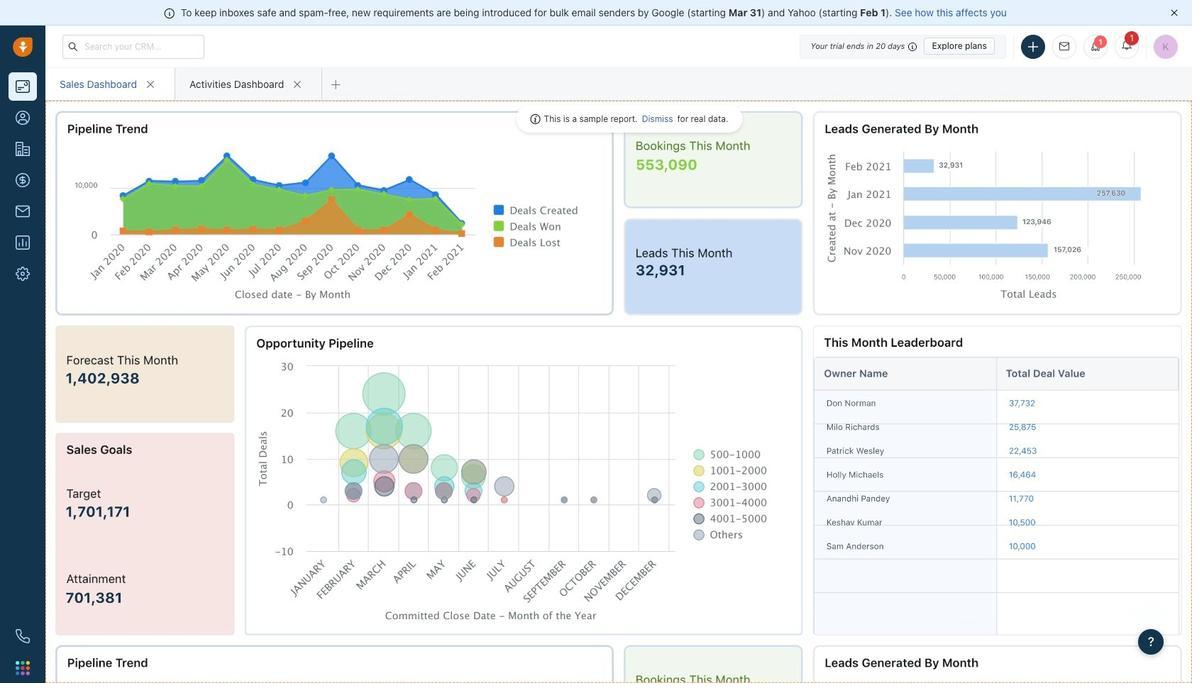 Task type: vqa. For each thing, say whether or not it's contained in the screenshot.
EG. CHICAGO BUSINESS HOURS text field
no



Task type: locate. For each thing, give the bounding box(es) containing it.
freshworks switcher image
[[16, 661, 30, 676]]

phone element
[[9, 623, 37, 651]]

Search your CRM... text field
[[62, 34, 204, 59]]



Task type: describe. For each thing, give the bounding box(es) containing it.
phone image
[[16, 630, 30, 644]]

send email image
[[1060, 42, 1070, 51]]

close image
[[1171, 9, 1178, 16]]



